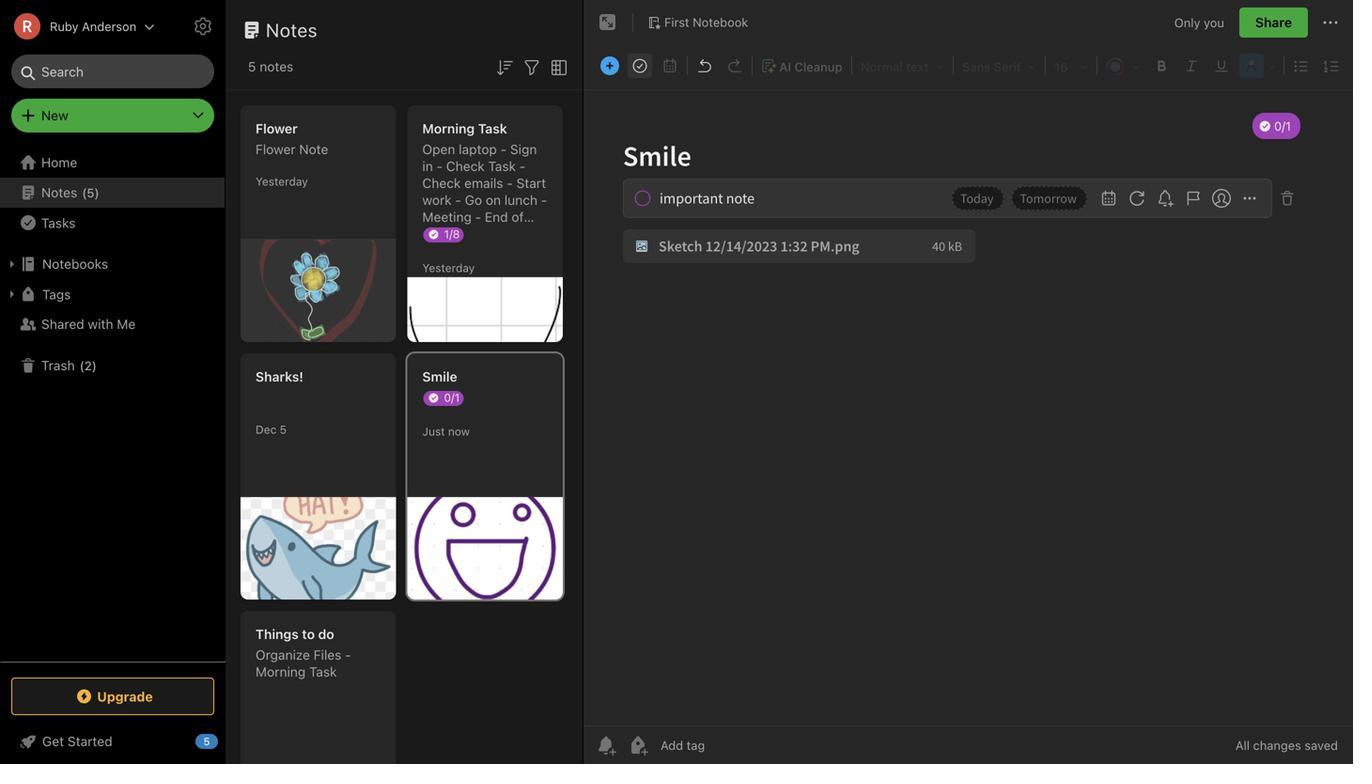 Task type: describe. For each thing, give the bounding box(es) containing it.
only
[[1175, 15, 1201, 29]]

share
[[1256, 15, 1293, 30]]

- down the start
[[541, 192, 548, 208]]

Font family field
[[956, 53, 1044, 79]]

heading level image
[[856, 54, 951, 78]]

Font color field
[[1100, 53, 1147, 79]]

now
[[448, 425, 470, 438]]

trash
[[41, 358, 75, 373]]

in
[[423, 158, 433, 174]]

notes for notes
[[266, 19, 318, 41]]

font family image
[[957, 54, 1043, 78]]

with
[[88, 316, 113, 332]]

dec
[[256, 423, 277, 436]]

ruby
[[50, 19, 79, 33]]

5 left notes
[[248, 59, 256, 74]]

start
[[517, 175, 546, 191]]

morning inside the morning task open laptop - sign in - check task - check emails - start work - go on lunch - meeting - end of day
[[423, 121, 475, 136]]

things to do organize files - morning task
[[256, 627, 351, 680]]

click to collapse image
[[219, 730, 233, 752]]

undo image
[[692, 53, 718, 79]]

- down sign
[[520, 158, 526, 174]]

get
[[42, 734, 64, 749]]

Insert field
[[596, 53, 624, 79]]

5 notes
[[248, 59, 294, 74]]

smile
[[423, 369, 458, 385]]

1 vertical spatial task
[[489, 158, 516, 174]]

me
[[117, 316, 136, 332]]

1 vertical spatial check
[[423, 175, 461, 191]]

only you
[[1175, 15, 1225, 29]]

notes for notes ( 5 )
[[41, 185, 77, 200]]

ruby anderson
[[50, 19, 137, 33]]

add a reminder image
[[595, 734, 618, 757]]

home
[[41, 155, 77, 170]]

- inside things to do organize files - morning task
[[345, 647, 351, 663]]

first notebook button
[[641, 9, 755, 36]]

5 right dec
[[280, 423, 287, 436]]

expand note image
[[597, 11, 620, 34]]

sharks!
[[256, 369, 304, 385]]

Font size field
[[1048, 53, 1095, 79]]

- left go
[[456, 192, 462, 208]]

task image
[[627, 53, 653, 79]]

upgrade
[[97, 689, 153, 705]]

notes ( 5 )
[[41, 185, 99, 200]]

add tag image
[[627, 734, 650, 757]]

) for notes
[[95, 185, 99, 200]]

home link
[[0, 148, 226, 178]]

View options field
[[543, 55, 571, 79]]

Help and Learning task checklist field
[[0, 727, 226, 757]]

Add filters field
[[521, 55, 543, 79]]

files
[[314, 647, 342, 663]]

font color image
[[1101, 54, 1146, 78]]

1/8
[[444, 228, 460, 241]]

new
[[41, 108, 68, 123]]

2 flower from the top
[[256, 142, 296, 157]]

first notebook
[[665, 15, 749, 29]]

Search text field
[[24, 55, 201, 88]]

laptop
[[459, 142, 497, 157]]

of
[[512, 209, 524, 225]]

go
[[465, 192, 482, 208]]

2
[[84, 358, 92, 373]]

shared
[[41, 316, 84, 332]]

all changes saved
[[1236, 739, 1339, 753]]

emails
[[465, 175, 504, 191]]

anderson
[[82, 19, 137, 33]]

upgrade button
[[11, 678, 214, 716]]

Sort options field
[[494, 55, 516, 79]]

add filters image
[[521, 56, 543, 79]]

shared with me link
[[0, 309, 225, 339]]

to
[[302, 627, 315, 642]]

notebooks
[[42, 256, 108, 272]]



Task type: vqa. For each thing, say whether or not it's contained in the screenshot.
Emails Tab
no



Task type: locate. For each thing, give the bounding box(es) containing it.
flower down notes
[[256, 121, 298, 136]]

get started
[[42, 734, 112, 749]]

yesterday down flower flower note
[[256, 175, 308, 188]]

5
[[248, 59, 256, 74], [87, 185, 95, 200], [280, 423, 287, 436], [204, 736, 210, 748]]

end
[[485, 209, 508, 225]]

check up the work
[[423, 175, 461, 191]]

)
[[95, 185, 99, 200], [92, 358, 97, 373]]

1 vertical spatial flower
[[256, 142, 296, 157]]

task down files
[[309, 664, 337, 680]]

tree containing home
[[0, 148, 226, 661]]

you
[[1205, 15, 1225, 29]]

Heading level field
[[855, 53, 952, 79]]

new button
[[11, 99, 214, 133]]

0/1
[[444, 391, 460, 404]]

notes inside tree
[[41, 185, 77, 200]]

check
[[446, 158, 485, 174], [423, 175, 461, 191]]

( inside trash ( 2 )
[[80, 358, 84, 373]]

settings image
[[192, 15, 214, 38]]

note
[[299, 142, 329, 157]]

) down home "link"
[[95, 185, 99, 200]]

( for trash
[[80, 358, 84, 373]]

do
[[318, 627, 335, 642]]

0 vertical spatial yesterday
[[256, 175, 308, 188]]

- left sign
[[501, 142, 507, 157]]

0 horizontal spatial notes
[[41, 185, 77, 200]]

( right trash
[[80, 358, 84, 373]]

yesterday
[[256, 175, 308, 188], [423, 261, 475, 275]]

flower left note
[[256, 142, 296, 157]]

morning
[[423, 121, 475, 136], [256, 664, 306, 680]]

Note Editor text field
[[584, 90, 1354, 726]]

Add tag field
[[659, 738, 800, 754]]

(
[[82, 185, 87, 200], [80, 358, 84, 373]]

first
[[665, 15, 690, 29]]

day
[[423, 226, 444, 242]]

highlight image
[[1238, 54, 1282, 78]]

2 vertical spatial task
[[309, 664, 337, 680]]

organize
[[256, 647, 310, 663]]

just now
[[423, 425, 470, 438]]

5 down home "link"
[[87, 185, 95, 200]]

0 vertical spatial check
[[446, 158, 485, 174]]

share button
[[1240, 8, 1309, 38]]

just
[[423, 425, 445, 438]]

1 flower from the top
[[256, 121, 298, 136]]

on
[[486, 192, 501, 208]]

dec 5
[[256, 423, 287, 436]]

task up laptop
[[478, 121, 508, 136]]

tags
[[42, 287, 71, 302]]

lunch
[[505, 192, 538, 208]]

tasks button
[[0, 208, 225, 238]]

0 vertical spatial task
[[478, 121, 508, 136]]

) inside notes ( 5 )
[[95, 185, 99, 200]]

- up "lunch"
[[507, 175, 513, 191]]

saved
[[1306, 739, 1339, 753]]

started
[[68, 734, 112, 749]]

0 horizontal spatial yesterday
[[256, 175, 308, 188]]

- right in
[[437, 158, 443, 174]]

morning down organize
[[256, 664, 306, 680]]

( down home "link"
[[82, 185, 87, 200]]

5 left click to collapse image
[[204, 736, 210, 748]]

- right files
[[345, 647, 351, 663]]

1 vertical spatial yesterday
[[423, 261, 475, 275]]

changes
[[1254, 739, 1302, 753]]

expand notebooks image
[[5, 257, 20, 272]]

( inside notes ( 5 )
[[82, 185, 87, 200]]

0 vertical spatial (
[[82, 185, 87, 200]]

more actions image
[[1320, 11, 1343, 34]]

notebooks link
[[0, 249, 225, 279]]

flower
[[256, 121, 298, 136], [256, 142, 296, 157]]

1 vertical spatial (
[[80, 358, 84, 373]]

1 horizontal spatial notes
[[266, 19, 318, 41]]

0 vertical spatial morning
[[423, 121, 475, 136]]

morning up the open
[[423, 121, 475, 136]]

thumbnail image
[[241, 240, 396, 342], [408, 277, 563, 342], [241, 497, 396, 600], [408, 497, 563, 600]]

tags button
[[0, 279, 225, 309]]

More actions field
[[1320, 8, 1343, 38]]

expand tags image
[[5, 287, 20, 302]]

tasks
[[41, 215, 76, 231]]

task inside things to do organize files - morning task
[[309, 664, 337, 680]]

open
[[423, 142, 455, 157]]

task up emails
[[489, 158, 516, 174]]

Highlight field
[[1237, 53, 1283, 79]]

notebook
[[693, 15, 749, 29]]

- down go
[[476, 209, 482, 225]]

notes
[[266, 19, 318, 41], [41, 185, 77, 200]]

1 vertical spatial )
[[92, 358, 97, 373]]

5 inside notes ( 5 )
[[87, 185, 95, 200]]

trash ( 2 )
[[41, 358, 97, 373]]

flower flower note
[[256, 121, 329, 157]]

0 vertical spatial )
[[95, 185, 99, 200]]

check down laptop
[[446, 158, 485, 174]]

1 vertical spatial notes
[[41, 185, 77, 200]]

all
[[1236, 739, 1251, 753]]

) right trash
[[92, 358, 97, 373]]

1 horizontal spatial yesterday
[[423, 261, 475, 275]]

1 horizontal spatial morning
[[423, 121, 475, 136]]

( for notes
[[82, 185, 87, 200]]

1 vertical spatial morning
[[256, 664, 306, 680]]

0 horizontal spatial morning
[[256, 664, 306, 680]]

tree
[[0, 148, 226, 661]]

notes up notes
[[266, 19, 318, 41]]

) for trash
[[92, 358, 97, 373]]

0 vertical spatial flower
[[256, 121, 298, 136]]

sign
[[511, 142, 537, 157]]

0 vertical spatial notes
[[266, 19, 318, 41]]

shared with me
[[41, 316, 136, 332]]

None search field
[[24, 55, 201, 88]]

yesterday down 1/8
[[423, 261, 475, 275]]

morning task open laptop - sign in - check task - check emails - start work - go on lunch - meeting - end of day
[[423, 121, 548, 242]]

) inside trash ( 2 )
[[92, 358, 97, 373]]

things
[[256, 627, 299, 642]]

Account field
[[0, 8, 155, 45]]

work
[[423, 192, 452, 208]]

notes
[[260, 59, 294, 74]]

notes down home
[[41, 185, 77, 200]]

5 inside the help and learning task checklist "field"
[[204, 736, 210, 748]]

font size image
[[1049, 54, 1094, 78]]

meeting
[[423, 209, 472, 225]]

More field
[[1347, 53, 1354, 79]]

note window element
[[584, 0, 1354, 764]]

task
[[478, 121, 508, 136], [489, 158, 516, 174], [309, 664, 337, 680]]

-
[[501, 142, 507, 157], [437, 158, 443, 174], [520, 158, 526, 174], [507, 175, 513, 191], [456, 192, 462, 208], [541, 192, 548, 208], [476, 209, 482, 225], [345, 647, 351, 663]]

morning inside things to do organize files - morning task
[[256, 664, 306, 680]]



